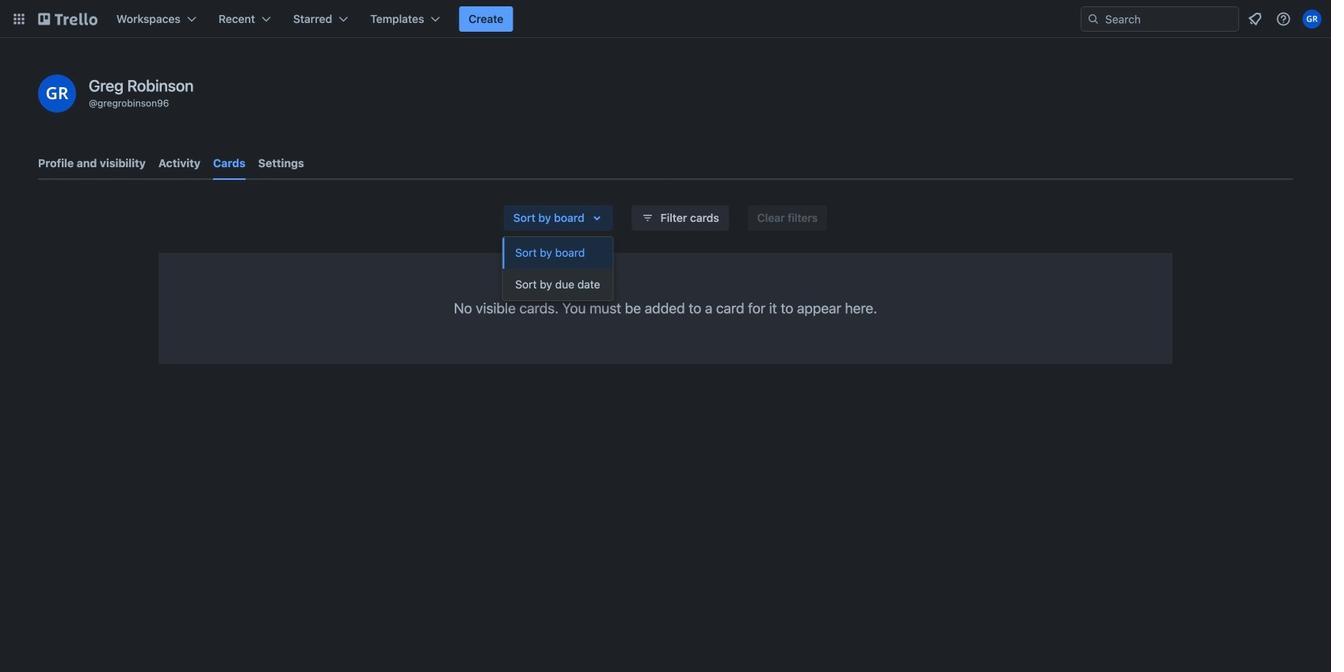 Task type: describe. For each thing, give the bounding box(es) containing it.
Search field
[[1100, 8, 1239, 30]]

0 horizontal spatial greg robinson (gregrobinson96) image
[[38, 74, 76, 113]]

back to home image
[[38, 6, 97, 32]]

0 notifications image
[[1246, 10, 1265, 29]]

open information menu image
[[1276, 11, 1292, 27]]

search image
[[1087, 13, 1100, 25]]



Task type: vqa. For each thing, say whether or not it's contained in the screenshot.
search image
yes



Task type: locate. For each thing, give the bounding box(es) containing it.
greg robinson (gregrobinson96) image right open information menu icon
[[1303, 10, 1322, 29]]

menu
[[503, 237, 613, 300]]

primary element
[[0, 0, 1331, 38]]

0 vertical spatial greg robinson (gregrobinson96) image
[[1303, 10, 1322, 29]]

greg robinson (gregrobinson96) image inside primary "element"
[[1303, 10, 1322, 29]]

greg robinson (gregrobinson96) image
[[1303, 10, 1322, 29], [38, 74, 76, 113]]

1 vertical spatial greg robinson (gregrobinson96) image
[[38, 74, 76, 113]]

greg robinson (gregrobinson96) image down back to home image
[[38, 74, 76, 113]]

1 horizontal spatial greg robinson (gregrobinson96) image
[[1303, 10, 1322, 29]]



